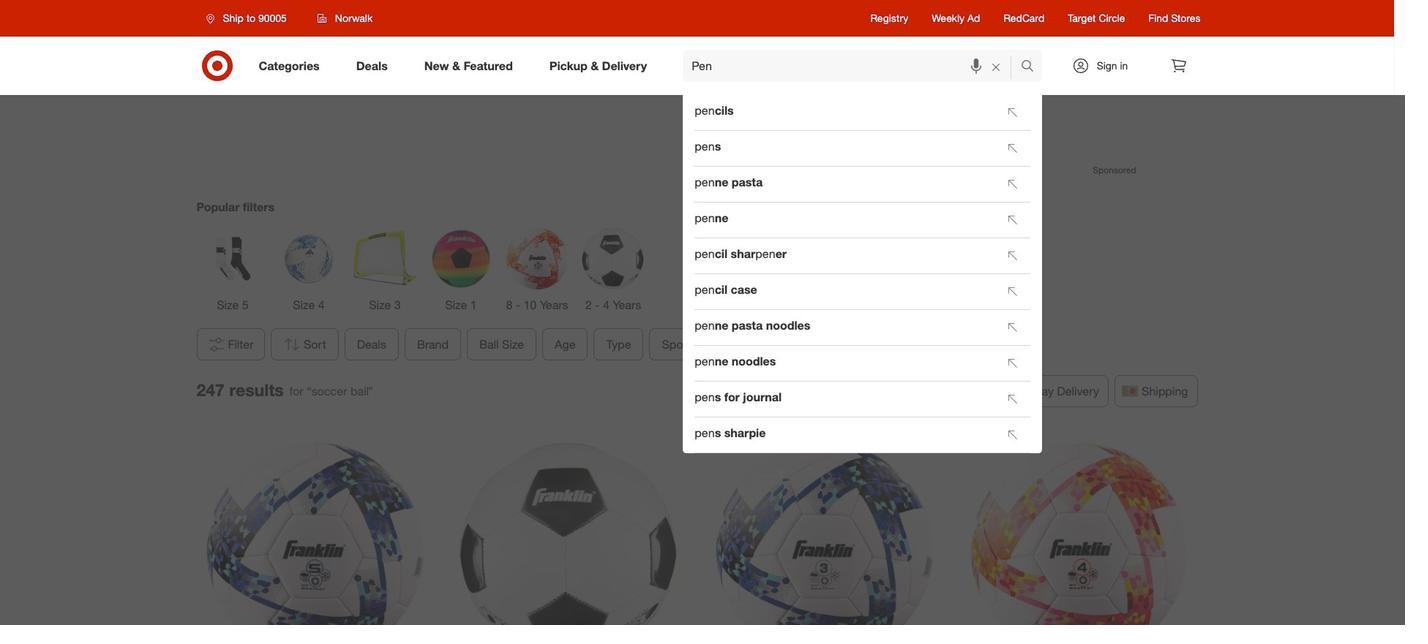 Task type: locate. For each thing, give the bounding box(es) containing it.
What can we help you find? suggestions appear below search field
[[683, 50, 1024, 82]]

franklin sports competition size 4 soccer ball - pink image
[[966, 440, 1192, 626], [966, 440, 1192, 626]]

franklin sports all weather size 5 soccer ball - blue image
[[202, 440, 428, 626]]



Task type: vqa. For each thing, say whether or not it's contained in the screenshot.
Add to cart
no



Task type: describe. For each thing, give the bounding box(es) containing it.
franklin sports all weather size 3 soccer ball - blue image
[[711, 440, 938, 626]]

franklin sports all weather youth size 3 soccer ball image
[[457, 440, 683, 626]]



